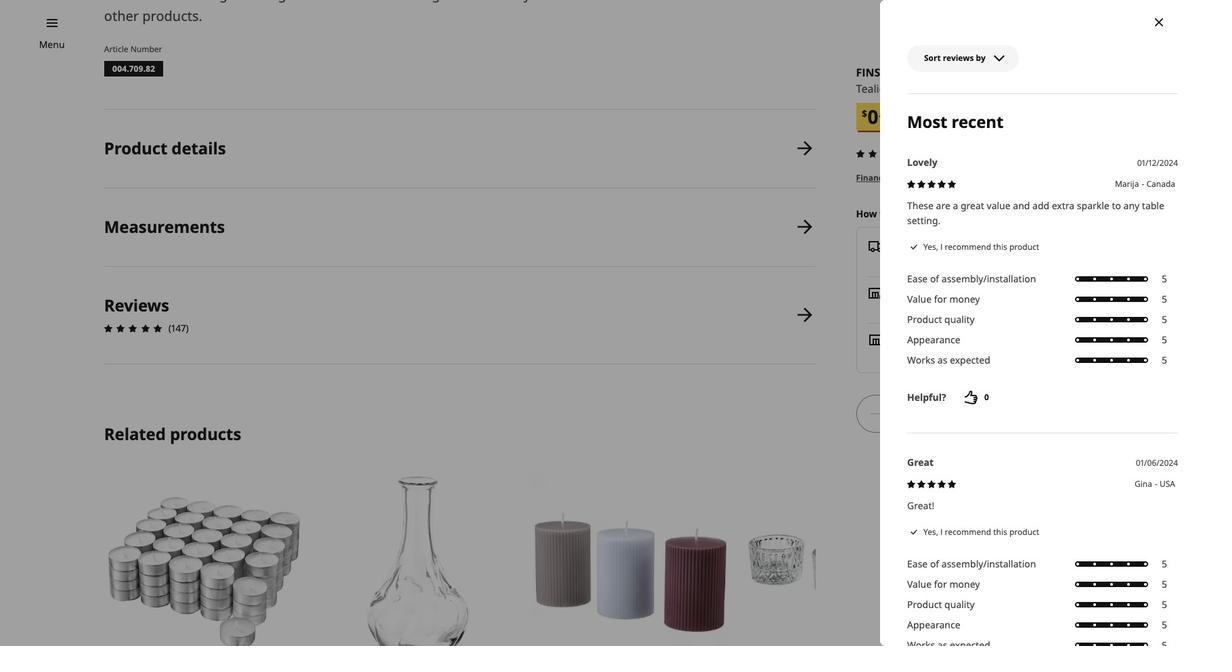 Task type: describe. For each thing, give the bounding box(es) containing it.
to inside 'these are a great value and add extra sparkle to any table setting.'
[[1112, 199, 1121, 212]]

and inside 'these are a great value and add extra sparkle to any table setting.'
[[1013, 199, 1030, 212]]

mi for pick up at canton, mi
[[976, 301, 987, 314]]

available
[[909, 254, 949, 267]]

this for these are a great value and add extra sparkle to any table setting.
[[994, 241, 1008, 253]]

great
[[961, 199, 985, 212]]

by
[[976, 52, 986, 63]]

menu
[[39, 38, 65, 51]]

for for these are a great value and add extra sparkle to any table setting.
[[934, 293, 947, 306]]

assembly/installation for these are a great value and add extra sparkle to any table setting.
[[942, 272, 1036, 285]]

related products
[[104, 422, 241, 445]]

timeless
[[116, 0, 169, 3]]

quality for great!
[[945, 598, 975, 611]]

financing options are available. details > button
[[856, 172, 1022, 184]]

expected
[[950, 354, 991, 367]]

- for these are a great value and add extra sparkle to any table setting.
[[1142, 178, 1145, 190]]

as
[[938, 354, 948, 367]]

5 5 from the top
[[1162, 354, 1168, 367]]

yes, for great!
[[924, 526, 939, 538]]

finsmak tealight holder, clear glass, 1 "
[[856, 65, 1009, 96]]

works as expected
[[907, 354, 991, 367]]

options
[[898, 172, 929, 184]]

most recent dialog
[[880, 0, 1205, 646]]

8 5 from the top
[[1162, 598, 1168, 611]]

up for pick up at canton, mi
[[913, 301, 925, 314]]

number
[[130, 43, 162, 55]]

details
[[987, 172, 1016, 184]]

these are a great value and add extra sparkle to any table setting.
[[907, 199, 1165, 227]]

pick up
[[892, 286, 928, 299]]

glimma unscented tealights image
[[104, 473, 304, 646]]

tealight
[[856, 81, 897, 96]]

how
[[856, 207, 877, 220]]

get
[[892, 207, 908, 220]]

kopparlönn scented pillar candle, almond & cherry/mixed colors, 30 hr image
[[531, 473, 730, 646]]

most recent
[[907, 110, 1004, 132]]

mi for in stock at canton, mi
[[977, 347, 989, 360]]

1 " button
[[997, 81, 1009, 98]]

store for change store
[[1128, 207, 1151, 220]]

product inside button
[[104, 137, 167, 159]]

details
[[172, 137, 226, 159]]

canada
[[1147, 178, 1176, 190]]

holder
[[457, 0, 499, 3]]

value
[[987, 199, 1011, 212]]

design
[[252, 0, 295, 3]]

48146
[[949, 239, 976, 252]]

delivery to 48146 available
[[895, 239, 976, 267]]

gina - usa
[[1135, 478, 1176, 490]]

other
[[104, 7, 139, 25]]

pick up at canton, mi
[[892, 301, 987, 314]]

change
[[1092, 207, 1126, 220]]

$
[[862, 107, 868, 120]]

products.
[[142, 7, 202, 25]]

this for great!
[[994, 526, 1008, 538]]

any
[[1124, 199, 1140, 212]]

1
[[997, 81, 1002, 96]]

these
[[907, 199, 934, 212]]

product details
[[104, 137, 226, 159]]

0 inside 0 button
[[984, 392, 989, 403]]

(147) inside button
[[921, 147, 941, 160]]

ease for great!
[[907, 558, 928, 570]]

product quality for these are a great value and add extra sparkle to any table setting.
[[907, 313, 975, 326]]

product for great!
[[1010, 526, 1040, 538]]

appearance for these are a great value and add extra sparkle to any table setting.
[[907, 333, 961, 346]]

ease of assembly/installation for these are a great value and add extra sparkle to any table setting.
[[907, 272, 1036, 285]]

usa
[[1160, 478, 1176, 490]]

a
[[953, 199, 958, 212]]

money for great!
[[950, 578, 980, 591]]

1 vertical spatial (147)
[[169, 321, 189, 334]]

lovely
[[907, 156, 938, 169]]

great!
[[907, 499, 935, 512]]

table
[[1142, 199, 1165, 212]]

how to get it
[[856, 207, 917, 220]]

0 button
[[952, 384, 1006, 411]]

reviews
[[943, 52, 974, 63]]

marija
[[1115, 178, 1139, 190]]

article
[[104, 43, 128, 55]]

in stock at canton, mi group
[[892, 347, 989, 360]]

canton, mi button for in stock at
[[940, 347, 989, 360]]

- for great!
[[1155, 478, 1158, 490]]

list containing product details
[[100, 110, 816, 364]]

measurements heading
[[104, 215, 225, 238]]

4 5 from the top
[[1162, 333, 1168, 346]]

up for pick up
[[914, 286, 928, 299]]

finsmak inside finsmak tealight holder, clear glass, 1 "
[[856, 65, 905, 80]]

extra
[[1052, 199, 1075, 212]]

0 horizontal spatial and
[[173, 0, 197, 3]]

smällspirea tealight holder, clear glass/patterned, 1 ½ " image
[[744, 473, 944, 646]]

are inside 'these are a great value and add extra sparkle to any table setting.'
[[936, 199, 951, 212]]

recommend for great!
[[945, 526, 991, 538]]

helpful?
[[907, 391, 947, 404]]

value for great!
[[907, 578, 932, 591]]

sparkle
[[1077, 199, 1110, 212]]

ease for these are a great value and add extra sparkle to any table setting.
[[907, 272, 928, 285]]

004.709.82
[[112, 63, 155, 75]]

works
[[907, 354, 935, 367]]

money for these are a great value and add extra sparkle to any table setting.
[[950, 293, 980, 306]]

reviews
[[104, 294, 169, 316]]

49
[[882, 107, 893, 120]]

store for in store
[[904, 333, 929, 345]]

delivery
[[895, 239, 934, 252]]

canton, for pick up at
[[939, 301, 974, 314]]

(147) button
[[852, 146, 941, 162]]

reviews heading
[[104, 294, 169, 316]]

tealight
[[405, 0, 453, 3]]

product for these are a great value and add extra sparkle to any table setting.
[[1010, 241, 1040, 253]]

holder,
[[900, 81, 935, 96]]

value for these are a great value and add extra sparkle to any table setting.
[[907, 293, 932, 306]]

measurements
[[104, 215, 225, 238]]

0 horizontal spatial 0
[[868, 104, 879, 129]]

marija - canada
[[1115, 178, 1176, 190]]

stock
[[903, 347, 927, 360]]

glass,
[[965, 81, 994, 96]]

most recent document
[[880, 0, 1205, 646]]

0 horizontal spatial review: 4.9 out of 5 stars. total reviews: 147 image
[[100, 320, 166, 336]]

in for in store
[[892, 333, 902, 345]]

i for these are a great value and add extra sparkle to any table setting.
[[941, 241, 943, 253]]

with
[[663, 0, 691, 3]]

to inside delivery to 48146 available
[[937, 239, 947, 252]]

recommend for these are a great value and add extra sparkle to any table setting.
[[945, 241, 991, 253]]

recent
[[952, 110, 1004, 132]]

product quality for great!
[[907, 598, 975, 611]]

pick for pick up
[[892, 286, 912, 299]]

1 horizontal spatial and
[[577, 0, 601, 3]]

"
[[1005, 81, 1009, 96]]



Task type: vqa. For each thing, say whether or not it's contained in the screenshot.
1st product from the top of the Most recent document
yes



Task type: locate. For each thing, give the bounding box(es) containing it.
to left use
[[534, 0, 547, 3]]

to left get
[[880, 207, 890, 220]]

are down lovely
[[931, 172, 944, 184]]

it
[[910, 207, 917, 220]]

2 for from the top
[[934, 578, 947, 591]]

appearance for great!
[[907, 618, 961, 631]]

0 vertical spatial pick
[[892, 286, 912, 299]]

related
[[104, 422, 166, 445]]

1 of from the top
[[930, 272, 939, 285]]

1 vertical spatial finsmak
[[856, 65, 905, 80]]

>
[[1018, 172, 1022, 184]]

2 vertical spatial product
[[907, 598, 942, 611]]

elegant
[[200, 0, 248, 3]]

of for these are a great value and add extra sparkle to any table setting.
[[930, 272, 939, 285]]

1 vertical spatial money
[[950, 578, 980, 591]]

1 vertical spatial appearance
[[907, 618, 961, 631]]

0 vertical spatial i
[[941, 241, 943, 253]]

3 5 from the top
[[1162, 313, 1168, 326]]

0 vertical spatial yes, i recommend this product
[[924, 241, 1040, 253]]

store down marija - canada
[[1128, 207, 1151, 220]]

list
[[100, 110, 816, 364]]

1 vertical spatial store
[[904, 333, 929, 345]]

0 vertical spatial yes,
[[924, 241, 939, 253]]

1 5 from the top
[[1162, 272, 1168, 285]]

1 vertical spatial assembly/installation
[[942, 558, 1036, 570]]

0 vertical spatial 0
[[868, 104, 879, 129]]

review: 4.9 out of 5 stars. total reviews: 147 image down reviews heading
[[100, 320, 166, 336]]

value for money for these are a great value and add extra sparkle to any table setting.
[[907, 293, 980, 306]]

in store
[[892, 333, 929, 345]]

in left stock
[[892, 347, 901, 360]]

5
[[1162, 272, 1168, 285], [1162, 293, 1168, 306], [1162, 313, 1168, 326], [1162, 333, 1168, 346], [1162, 354, 1168, 367], [1162, 558, 1168, 570], [1162, 578, 1168, 591], [1162, 598, 1168, 611], [1162, 618, 1168, 631]]

2 ease of assembly/installation from the top
[[907, 558, 1036, 570]]

$ 0 . 49
[[862, 104, 893, 129]]

1 pick from the top
[[892, 286, 912, 299]]

0 horizontal spatial (147)
[[169, 321, 189, 334]]

to left any
[[1112, 199, 1121, 212]]

1 ease from the top
[[907, 272, 928, 285]]

01/06/2024
[[1136, 457, 1178, 469]]

sort
[[924, 52, 941, 63]]

for for great!
[[934, 578, 947, 591]]

of down great!
[[930, 558, 939, 570]]

in up in stock at canton, mi
[[892, 333, 902, 345]]

2 this from the top
[[994, 526, 1008, 538]]

0 vertical spatial mi
[[976, 301, 987, 314]]

(147) down reviews heading
[[169, 321, 189, 334]]

1 yes, from the top
[[924, 241, 939, 253]]

ease of assembly/installation for great!
[[907, 558, 1036, 570]]

0 vertical spatial at
[[928, 301, 937, 314]]

in stock at canton, mi
[[892, 347, 989, 360]]

yes, up the available
[[924, 241, 939, 253]]

finsmak right makes
[[343, 0, 401, 3]]

1 vertical spatial review: 4.9 out of 5 stars. total reviews: 147 image
[[100, 320, 166, 336]]

2 appearance from the top
[[907, 618, 961, 631]]

0 vertical spatial canton,
[[939, 301, 974, 314]]

1 vertical spatial -
[[1155, 478, 1158, 490]]

0 vertical spatial this
[[994, 241, 1008, 253]]

0 vertical spatial -
[[1142, 178, 1145, 190]]

review: 4.9 out of 5 stars. total reviews: 147 image
[[852, 146, 918, 162], [100, 320, 166, 336]]

at for stock
[[929, 347, 938, 360]]

0 vertical spatial canton, mi button
[[939, 301, 987, 314]]

1 money from the top
[[950, 293, 980, 306]]

0 vertical spatial assembly/installation
[[942, 272, 1036, 285]]

menu button
[[39, 37, 65, 52]]

review: 4.9 out of 5 stars. total reviews: 147 image inside (147) button
[[852, 146, 918, 162]]

pick up pick up at canton, mi group
[[892, 286, 912, 299]]

1 assembly/installation from the top
[[942, 272, 1036, 285]]

1 vertical spatial of
[[930, 558, 939, 570]]

0 vertical spatial appearance
[[907, 333, 961, 346]]

2 yes, i recommend this product from the top
[[924, 526, 1040, 538]]

1 value from the top
[[907, 293, 932, 306]]

this
[[994, 241, 1008, 253], [994, 526, 1008, 538]]

0 vertical spatial value for money
[[907, 293, 980, 306]]

of down the available
[[930, 272, 939, 285]]

value
[[907, 293, 932, 306], [907, 578, 932, 591]]

viljestark vase, clear glass, 6 ¾ " image
[[317, 473, 517, 646]]

1 horizontal spatial (147)
[[921, 147, 941, 160]]

mi right as
[[977, 347, 989, 360]]

0 vertical spatial product
[[1010, 241, 1040, 253]]

1 horizontal spatial 0
[[984, 392, 989, 403]]

most
[[907, 110, 948, 132]]

1 vertical spatial canton,
[[940, 347, 975, 360]]

0 vertical spatial are
[[931, 172, 944, 184]]

yes, i recommend this product down great!
[[924, 526, 1040, 538]]

1 product from the top
[[1010, 241, 1040, 253]]

1 vertical spatial 0
[[984, 392, 989, 403]]

2 of from the top
[[930, 558, 939, 570]]

2 yes, from the top
[[924, 526, 939, 538]]

0 vertical spatial recommend
[[945, 241, 991, 253]]

1 horizontal spatial finsmak
[[856, 65, 905, 80]]

1 vertical spatial canton, mi button
[[940, 347, 989, 360]]

6 5 from the top
[[1162, 558, 1168, 570]]

2 product from the top
[[1010, 526, 1040, 538]]

a timeless and elegant design makes finsmak tealight holder easy to use and combine with other products.
[[104, 0, 691, 25]]

0 vertical spatial of
[[930, 272, 939, 285]]

measurements button
[[104, 188, 816, 266]]

finsmak up tealight
[[856, 65, 905, 80]]

1 vertical spatial mi
[[977, 347, 989, 360]]

ease up pick up
[[907, 272, 928, 285]]

0 vertical spatial for
[[934, 293, 947, 306]]

setting.
[[907, 214, 941, 227]]

change store
[[1092, 207, 1151, 220]]

1 quality from the top
[[945, 313, 975, 326]]

quality for these are a great value and add extra sparkle to any table setting.
[[945, 313, 975, 326]]

financing options are available. details >
[[856, 172, 1022, 184]]

financing
[[856, 172, 896, 184]]

are inside button
[[931, 172, 944, 184]]

- right marija
[[1142, 178, 1145, 190]]

yes, i recommend this product for great!
[[924, 526, 1040, 538]]

store up stock
[[904, 333, 929, 345]]

canton, for in stock at
[[940, 347, 975, 360]]

yes, down great!
[[924, 526, 939, 538]]

1 product quality from the top
[[907, 313, 975, 326]]

yes, i recommend this product down great
[[924, 241, 1040, 253]]

1 vertical spatial in
[[892, 347, 901, 360]]

1 appearance from the top
[[907, 333, 961, 346]]

ease down great!
[[907, 558, 928, 570]]

mi up expected on the right bottom of the page
[[976, 301, 987, 314]]

-
[[1142, 178, 1145, 190], [1155, 478, 1158, 490]]

0
[[868, 104, 879, 129], [984, 392, 989, 403]]

up up pick up at canton, mi group
[[914, 286, 928, 299]]

9 5 from the top
[[1162, 618, 1168, 631]]

0 vertical spatial product quality
[[907, 313, 975, 326]]

2 5 from the top
[[1162, 293, 1168, 306]]

and right use
[[577, 0, 601, 3]]

1 vertical spatial i
[[941, 526, 943, 538]]

0 vertical spatial up
[[914, 286, 928, 299]]

up down pick up
[[913, 301, 925, 314]]

1 vertical spatial up
[[913, 301, 925, 314]]

a
[[104, 0, 113, 3]]

.
[[879, 107, 882, 120]]

0 vertical spatial finsmak
[[343, 0, 401, 3]]

1 vertical spatial at
[[929, 347, 938, 360]]

2 ease from the top
[[907, 558, 928, 570]]

1 vertical spatial pick
[[892, 301, 910, 314]]

clear
[[938, 81, 963, 96]]

0 horizontal spatial store
[[904, 333, 929, 345]]

01/12/2024
[[1137, 157, 1178, 169]]

of
[[930, 272, 939, 285], [930, 558, 939, 570]]

great
[[907, 456, 934, 469]]

2 horizontal spatial and
[[1013, 199, 1030, 212]]

add
[[1033, 199, 1050, 212]]

0 vertical spatial value
[[907, 293, 932, 306]]

canton,
[[939, 301, 974, 314], [940, 347, 975, 360]]

2 assembly/installation from the top
[[942, 558, 1036, 570]]

0 vertical spatial review: 4.9 out of 5 stars. total reviews: 147 image
[[852, 146, 918, 162]]

0 vertical spatial ease
[[907, 272, 928, 285]]

1 yes, i recommend this product from the top
[[924, 241, 1040, 253]]

product quality
[[907, 313, 975, 326], [907, 598, 975, 611]]

Quantity input value text field
[[889, 395, 907, 433]]

i for great!
[[941, 526, 943, 538]]

product for lovely
[[907, 313, 942, 326]]

available.
[[946, 172, 985, 184]]

product
[[104, 137, 167, 159], [907, 313, 942, 326], [907, 598, 942, 611]]

pick
[[892, 286, 912, 299], [892, 301, 910, 314]]

2 money from the top
[[950, 578, 980, 591]]

0 vertical spatial ease of assembly/installation
[[907, 272, 1036, 285]]

change store button
[[1092, 207, 1151, 222]]

1 vertical spatial are
[[936, 199, 951, 212]]

1 vertical spatial value for money
[[907, 578, 980, 591]]

- left usa
[[1155, 478, 1158, 490]]

recommend
[[945, 241, 991, 253], [945, 526, 991, 538]]

2 product quality from the top
[[907, 598, 975, 611]]

money
[[950, 293, 980, 306], [950, 578, 980, 591]]

to up the available
[[937, 239, 947, 252]]

in for in stock at canton, mi
[[892, 347, 901, 360]]

0 vertical spatial (147)
[[921, 147, 941, 160]]

1 vertical spatial this
[[994, 526, 1008, 538]]

canton, mi button for pick up at
[[939, 301, 987, 314]]

1 vertical spatial product
[[907, 313, 942, 326]]

2 pick from the top
[[892, 301, 910, 314]]

(147) up 'financing options are available. details >' on the right
[[921, 147, 941, 160]]

combine
[[605, 0, 660, 3]]

1 vertical spatial ease of assembly/installation
[[907, 558, 1036, 570]]

of for great!
[[930, 558, 939, 570]]

1 in from the top
[[892, 333, 902, 345]]

are left the 'a'
[[936, 199, 951, 212]]

use
[[551, 0, 573, 3]]

2 recommend from the top
[[945, 526, 991, 538]]

review: 4.9 out of 5 stars. total reviews: 147 image up financing on the top of the page
[[852, 146, 918, 162]]

product for great
[[907, 598, 942, 611]]

sort reviews by
[[924, 52, 986, 63]]

products
[[170, 422, 241, 445]]

pick up at canton, mi group
[[892, 301, 987, 314]]

store inside change store button
[[1128, 207, 1151, 220]]

0 horizontal spatial -
[[1142, 178, 1145, 190]]

yes,
[[924, 241, 939, 253], [924, 526, 939, 538]]

1 vertical spatial for
[[934, 578, 947, 591]]

for
[[934, 293, 947, 306], [934, 578, 947, 591]]

2 in from the top
[[892, 347, 901, 360]]

1 vertical spatial product
[[1010, 526, 1040, 538]]

1 vertical spatial value
[[907, 578, 932, 591]]

quality
[[945, 313, 975, 326], [945, 598, 975, 611]]

2 quality from the top
[[945, 598, 975, 611]]

0 vertical spatial in
[[892, 333, 902, 345]]

0 left 49
[[868, 104, 879, 129]]

finsmak inside a timeless and elegant design makes finsmak tealight holder easy to use and combine with other products.
[[343, 0, 401, 3]]

0 vertical spatial product
[[104, 137, 167, 159]]

and
[[173, 0, 197, 3], [577, 0, 601, 3], [1013, 199, 1030, 212]]

1 i from the top
[[941, 241, 943, 253]]

assembly/installation
[[942, 272, 1036, 285], [942, 558, 1036, 570]]

ease
[[907, 272, 928, 285], [907, 558, 928, 570]]

0 vertical spatial quality
[[945, 313, 975, 326]]

1 vertical spatial yes, i recommend this product
[[924, 526, 1040, 538]]

0 down expected on the right bottom of the page
[[984, 392, 989, 403]]

1 recommend from the top
[[945, 241, 991, 253]]

1 horizontal spatial store
[[1128, 207, 1151, 220]]

1 horizontal spatial -
[[1155, 478, 1158, 490]]

1 vertical spatial yes,
[[924, 526, 939, 538]]

1 value for money from the top
[[907, 293, 980, 306]]

0 horizontal spatial finsmak
[[343, 0, 401, 3]]

7 5 from the top
[[1162, 578, 1168, 591]]

pick for pick up at canton, mi
[[892, 301, 910, 314]]

and left 'add'
[[1013, 199, 1030, 212]]

1 horizontal spatial review: 4.9 out of 5 stars. total reviews: 147 image
[[852, 146, 918, 162]]

2 i from the top
[[941, 526, 943, 538]]

1 this from the top
[[994, 241, 1008, 253]]

ease of assembly/installation
[[907, 272, 1036, 285], [907, 558, 1036, 570]]

makes
[[298, 0, 340, 3]]

and up products.
[[173, 0, 197, 3]]

2 value from the top
[[907, 578, 932, 591]]

yes, for these are a great value and add extra sparkle to any table setting.
[[924, 241, 939, 253]]

1 vertical spatial ease
[[907, 558, 928, 570]]

1 ease of assembly/installation from the top
[[907, 272, 1036, 285]]

gina
[[1135, 478, 1153, 490]]

1 vertical spatial recommend
[[945, 526, 991, 538]]

value for money for great!
[[907, 578, 980, 591]]

up
[[914, 286, 928, 299], [913, 301, 925, 314]]

product details button
[[104, 110, 816, 187]]

product details heading
[[104, 137, 226, 159]]

1 for from the top
[[934, 293, 947, 306]]

easy
[[502, 0, 531, 3]]

yes, i recommend this product
[[924, 241, 1040, 253], [924, 526, 1040, 538]]

in
[[892, 333, 902, 345], [892, 347, 901, 360]]

article number
[[104, 43, 162, 55]]

1 vertical spatial product quality
[[907, 598, 975, 611]]

2 value for money from the top
[[907, 578, 980, 591]]

at for up
[[928, 301, 937, 314]]

pick down pick up
[[892, 301, 910, 314]]

1 vertical spatial quality
[[945, 598, 975, 611]]

0 vertical spatial store
[[1128, 207, 1151, 220]]

sort reviews by button
[[907, 44, 1019, 72]]

mi
[[976, 301, 987, 314], [977, 347, 989, 360]]

yes, i recommend this product for these are a great value and add extra sparkle to any table setting.
[[924, 241, 1040, 253]]

assembly/installation for great!
[[942, 558, 1036, 570]]

to inside a timeless and elegant design makes finsmak tealight holder easy to use and combine with other products.
[[534, 0, 547, 3]]

product
[[1010, 241, 1040, 253], [1010, 526, 1040, 538]]

0 vertical spatial money
[[950, 293, 980, 306]]



